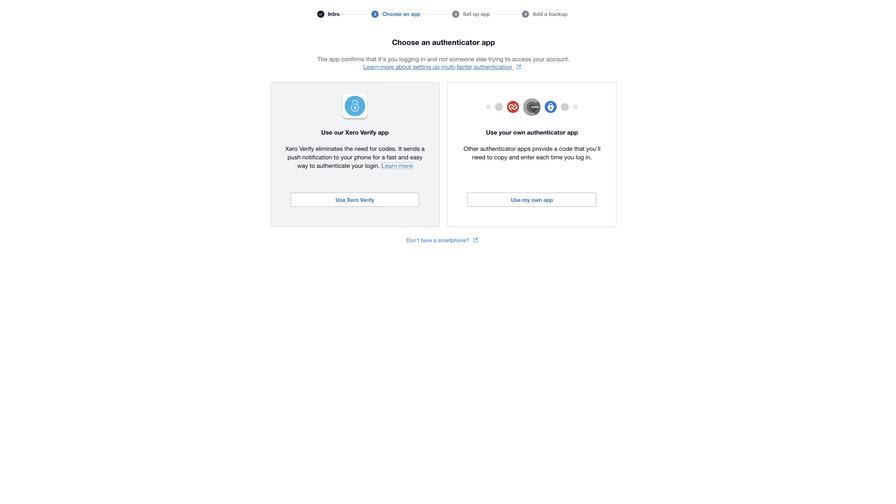 Task type: locate. For each thing, give the bounding box(es) containing it.
1 vertical spatial you
[[564, 154, 574, 161]]

each
[[536, 154, 549, 161]]

to
[[505, 56, 511, 63], [334, 154, 339, 161], [487, 154, 493, 161], [310, 162, 315, 169]]

0 vertical spatial own
[[513, 128, 526, 136]]

1 vertical spatial choose
[[392, 38, 419, 47]]

2 horizontal spatial and
[[509, 154, 519, 161]]

xero
[[345, 128, 359, 136], [285, 145, 298, 152], [347, 196, 359, 203]]

other
[[464, 145, 479, 152]]

to inside 'other authenticator apps provide a code that you'll need to copy and enter each time you log in.'
[[487, 154, 493, 161]]

0 horizontal spatial an
[[403, 11, 410, 17]]

someone
[[449, 56, 474, 63]]

to right trying at the top of page
[[505, 56, 511, 63]]

1 horizontal spatial an
[[421, 38, 430, 47]]

more
[[380, 64, 394, 71], [399, 162, 413, 169]]

intro button
[[314, 7, 346, 21]]

app
[[411, 11, 421, 17], [481, 11, 490, 17], [482, 38, 495, 47], [329, 56, 340, 63], [378, 128, 389, 136], [567, 128, 578, 136], [544, 196, 553, 203]]

0 vertical spatial that
[[366, 56, 377, 63]]

choose an app
[[382, 11, 421, 17]]

more down easy
[[399, 162, 413, 169]]

for up the login.
[[373, 154, 380, 161]]

learn down fast
[[382, 162, 397, 169]]

0 horizontal spatial up
[[433, 64, 440, 71]]

0 vertical spatial choose
[[382, 11, 402, 17]]

1 vertical spatial up
[[433, 64, 440, 71]]

1 horizontal spatial and
[[427, 56, 437, 63]]

1 vertical spatial verify
[[299, 145, 314, 152]]

a
[[544, 11, 548, 17], [422, 145, 425, 152], [554, 145, 558, 152], [382, 154, 385, 161], [434, 237, 437, 243]]

an right 2
[[403, 11, 410, 17]]

2
[[374, 12, 376, 16]]

add
[[533, 11, 543, 17]]

intro
[[328, 11, 340, 17]]

1 horizontal spatial learn
[[382, 162, 397, 169]]

0 vertical spatial learn
[[363, 64, 379, 71]]

1 vertical spatial need
[[472, 154, 486, 161]]

our
[[334, 128, 344, 136]]

authenticator up someone
[[432, 38, 480, 47]]

use xero verify button
[[291, 193, 420, 207]]

verify up phone
[[360, 128, 376, 136]]

own inside button
[[531, 196, 542, 203]]

0 vertical spatial verify
[[360, 128, 376, 136]]

copy
[[494, 154, 508, 161]]

choose up logging
[[392, 38, 419, 47]]

own right my
[[531, 196, 542, 203]]

1 horizontal spatial need
[[472, 154, 486, 161]]

set up app
[[463, 11, 490, 17]]

easy
[[410, 154, 423, 161]]

a right have
[[434, 237, 437, 243]]

you inside 'other authenticator apps provide a code that you'll need to copy and enter each time you log in.'
[[564, 154, 574, 161]]

0 horizontal spatial authenticator
[[432, 38, 480, 47]]

verify down the login.
[[360, 196, 374, 203]]

up inside the app confirms that it's you logging in and not someone else trying to access your account. learn more about setting up multi-factor authentication
[[433, 64, 440, 71]]

2 horizontal spatial authenticator
[[527, 128, 566, 136]]

to inside the app confirms that it's you logging in and not someone else trying to access your account. learn more about setting up multi-factor authentication
[[505, 56, 511, 63]]

1 horizontal spatial own
[[531, 196, 542, 203]]

learn more button
[[382, 162, 413, 169]]

you down the code
[[564, 154, 574, 161]]

it's
[[378, 56, 386, 63]]

more down it's
[[380, 64, 394, 71]]

need
[[355, 145, 368, 152], [472, 154, 486, 161]]

for
[[370, 145, 377, 152], [373, 154, 380, 161]]

smartphone?
[[438, 237, 469, 243]]

1 vertical spatial learn
[[382, 162, 397, 169]]

1 vertical spatial authenticator
[[527, 128, 566, 136]]

code
[[559, 145, 573, 152]]

apps
[[518, 145, 531, 152]]

0 horizontal spatial that
[[366, 56, 377, 63]]

use up copy
[[486, 128, 497, 136]]

you inside the app confirms that it's you logging in and not someone else trying to access your account. learn more about setting up multi-factor authentication
[[388, 56, 398, 63]]

you'll
[[587, 145, 601, 152]]

1 vertical spatial xero
[[285, 145, 298, 152]]

4
[[525, 12, 527, 16]]

use left my
[[511, 196, 521, 203]]

and down the apps
[[509, 154, 519, 161]]

learn
[[363, 64, 379, 71], [382, 162, 397, 169]]

your down the
[[341, 154, 353, 161]]

and right in
[[427, 56, 437, 63]]

0 vertical spatial need
[[355, 145, 368, 152]]

an up in
[[421, 38, 430, 47]]

0 horizontal spatial need
[[355, 145, 368, 152]]

xero inside xero verify eliminates the need for codes. it sends a push notification to your phone for a fast and easy way to authenticate your login.
[[285, 145, 298, 152]]

authenticator inside 'other authenticator apps provide a code that you'll need to copy and enter each time you log in.'
[[480, 145, 516, 152]]

use our xero verify app
[[321, 128, 389, 136]]

an
[[403, 11, 410, 17], [421, 38, 430, 47]]

and down the it
[[398, 154, 409, 161]]

0 horizontal spatial own
[[513, 128, 526, 136]]

for up phone
[[370, 145, 377, 152]]

0 horizontal spatial and
[[398, 154, 409, 161]]

0 horizontal spatial you
[[388, 56, 398, 63]]

use down authenticate
[[336, 196, 346, 203]]

the app confirms that it's you logging in and not someone else trying to access your account. learn more about setting up multi-factor authentication
[[318, 56, 570, 71]]

a right add
[[544, 11, 548, 17]]

need inside xero verify eliminates the need for codes. it sends a push notification to your phone for a fast and easy way to authenticate your login.
[[355, 145, 368, 152]]

time
[[551, 154, 563, 161]]

and inside 'other authenticator apps provide a code that you'll need to copy and enter each time you log in.'
[[509, 154, 519, 161]]

1 horizontal spatial up
[[473, 11, 479, 17]]

own for authenticator
[[513, 128, 526, 136]]

push
[[288, 154, 301, 161]]

choose
[[382, 11, 402, 17], [392, 38, 419, 47]]

a up time
[[554, 145, 558, 152]]

a inside 'other authenticator apps provide a code that you'll need to copy and enter each time you log in.'
[[554, 145, 558, 152]]

authenticator up copy
[[480, 145, 516, 152]]

up down not on the top of page
[[433, 64, 440, 71]]

1 vertical spatial own
[[531, 196, 542, 203]]

2 vertical spatial authenticator
[[480, 145, 516, 152]]

your right "access"
[[533, 56, 545, 63]]

authentication
[[474, 64, 512, 71]]

more inside the app confirms that it's you logging in and not someone else trying to access your account. learn more about setting up multi-factor authentication
[[380, 64, 394, 71]]

1 horizontal spatial you
[[564, 154, 574, 161]]

1 horizontal spatial that
[[574, 145, 585, 152]]

0 vertical spatial an
[[403, 11, 410, 17]]

use
[[321, 128, 332, 136], [486, 128, 497, 136], [336, 196, 346, 203], [511, 196, 521, 203]]

your up copy
[[499, 128, 512, 136]]

you right it's
[[388, 56, 398, 63]]

0 vertical spatial up
[[473, 11, 479, 17]]

1 vertical spatial an
[[421, 38, 430, 47]]

verify
[[360, 128, 376, 136], [299, 145, 314, 152], [360, 196, 374, 203]]

to left copy
[[487, 154, 493, 161]]

1 horizontal spatial authenticator
[[480, 145, 516, 152]]

1 horizontal spatial more
[[399, 162, 413, 169]]

notification
[[302, 154, 332, 161]]

that
[[366, 56, 377, 63], [574, 145, 585, 152]]

fast
[[387, 154, 397, 161]]

own
[[513, 128, 526, 136], [531, 196, 542, 203]]

0 vertical spatial for
[[370, 145, 377, 152]]

that left it's
[[366, 56, 377, 63]]

and
[[427, 56, 437, 63], [398, 154, 409, 161], [509, 154, 519, 161]]

need down other
[[472, 154, 486, 161]]

app inside the app confirms that it's you logging in and not someone else trying to access your account. learn more about setting up multi-factor authentication
[[329, 56, 340, 63]]

1 vertical spatial that
[[574, 145, 585, 152]]

trying
[[489, 56, 504, 63]]

xero verify eliminates the need for codes. it sends a push notification to your phone for a fast and easy way to authenticate your login.
[[285, 145, 425, 169]]

need inside 'other authenticator apps provide a code that you'll need to copy and enter each time you log in.'
[[472, 154, 486, 161]]

own up the apps
[[513, 128, 526, 136]]

that inside 'other authenticator apps provide a code that you'll need to copy and enter each time you log in.'
[[574, 145, 585, 152]]

you
[[388, 56, 398, 63], [564, 154, 574, 161]]

confirms
[[341, 56, 365, 63]]

verify up notification
[[299, 145, 314, 152]]

other authenticator apps provide a code that you'll need to copy and enter each time you log in.
[[464, 145, 601, 161]]

use left our
[[321, 128, 332, 136]]

setting
[[413, 64, 431, 71]]

0 vertical spatial you
[[388, 56, 398, 63]]

0 horizontal spatial more
[[380, 64, 394, 71]]

choose right 2
[[382, 11, 402, 17]]

2 vertical spatial verify
[[360, 196, 374, 203]]

in
[[421, 56, 426, 63]]

use xero verify
[[336, 196, 374, 203]]

1 vertical spatial more
[[399, 162, 413, 169]]

factor
[[457, 64, 472, 71]]

use for use my own app
[[511, 196, 521, 203]]

choose for choose an authenticator app
[[392, 38, 419, 47]]

multi-
[[441, 64, 457, 71]]

0 vertical spatial more
[[380, 64, 394, 71]]

account.
[[546, 56, 570, 63]]

2 vertical spatial xero
[[347, 196, 359, 203]]

authenticator
[[432, 38, 480, 47], [527, 128, 566, 136], [480, 145, 516, 152]]

login.
[[365, 162, 380, 169]]

log
[[576, 154, 584, 161]]

authenticator up provide
[[527, 128, 566, 136]]

use my own app button
[[468, 193, 597, 207]]

your
[[533, 56, 545, 63], [499, 128, 512, 136], [341, 154, 353, 161], [352, 162, 364, 169]]

need up phone
[[355, 145, 368, 152]]

1 vertical spatial for
[[373, 154, 380, 161]]

to right "way"
[[310, 162, 315, 169]]

that up log
[[574, 145, 585, 152]]

app inside button
[[544, 196, 553, 203]]

your down phone
[[352, 162, 364, 169]]

learn down it's
[[363, 64, 379, 71]]

up
[[473, 11, 479, 17], [433, 64, 440, 71]]

3
[[455, 12, 457, 16]]

enter
[[521, 154, 535, 161]]

use my own app
[[511, 196, 553, 203]]

an for authenticator
[[421, 38, 430, 47]]

it
[[399, 145, 402, 152]]

up right set at the right top
[[473, 11, 479, 17]]

0 horizontal spatial learn
[[363, 64, 379, 71]]



Task type: vqa. For each thing, say whether or not it's contained in the screenshot.
'Help Center'
no



Task type: describe. For each thing, give the bounding box(es) containing it.
way
[[297, 162, 308, 169]]

use for use our xero verify app
[[321, 128, 332, 136]]

an for app
[[403, 11, 410, 17]]

the
[[318, 56, 328, 63]]

verify inside button
[[360, 196, 374, 203]]

and inside the app confirms that it's you logging in and not someone else trying to access your account. learn more about setting up multi-factor authentication
[[427, 56, 437, 63]]

and inside xero verify eliminates the need for codes. it sends a push notification to your phone for a fast and easy way to authenticate your login.
[[398, 154, 409, 161]]

choose an authenticator app tab list
[[0, 7, 887, 250]]

codes.
[[379, 145, 397, 152]]

use your own authenticator app
[[486, 128, 578, 136]]

not
[[439, 56, 448, 63]]

phone
[[354, 154, 371, 161]]

authenticate
[[317, 162, 350, 169]]

learn more
[[382, 162, 413, 169]]

access
[[512, 56, 531, 63]]

choose for choose an app
[[382, 11, 402, 17]]

verify inside xero verify eliminates the need for codes. it sends a push notification to your phone for a fast and easy way to authenticate your login.
[[299, 145, 314, 152]]

set
[[463, 11, 471, 17]]

0 vertical spatial authenticator
[[432, 38, 480, 47]]

add a backup
[[533, 11, 568, 17]]

xero inside button
[[347, 196, 359, 203]]

use for use xero verify
[[336, 196, 346, 203]]

complete image
[[319, 13, 323, 16]]

my
[[522, 196, 530, 203]]

choose an authenticator app
[[392, 38, 495, 47]]

use for use your own authenticator app
[[486, 128, 497, 136]]

provide
[[533, 145, 553, 152]]

to up authenticate
[[334, 154, 339, 161]]

backup
[[549, 11, 568, 17]]

0 vertical spatial xero
[[345, 128, 359, 136]]

in.
[[586, 154, 592, 161]]

own for app
[[531, 196, 542, 203]]

learn inside the app confirms that it's you logging in and not someone else trying to access your account. learn more about setting up multi-factor authentication
[[363, 64, 379, 71]]

about
[[396, 64, 411, 71]]

your inside the app confirms that it's you logging in and not someone else trying to access your account. learn more about setting up multi-factor authentication
[[533, 56, 545, 63]]

logging
[[399, 56, 419, 63]]

else
[[476, 56, 487, 63]]

a up easy
[[422, 145, 425, 152]]

don't have a smartphone? link
[[407, 237, 481, 243]]

don't
[[407, 237, 419, 243]]

don't have a smartphone?
[[407, 237, 469, 243]]

a left fast
[[382, 154, 385, 161]]

sends
[[404, 145, 420, 152]]

the
[[345, 145, 353, 152]]

learn more about setting up multi-factor authentication link
[[363, 64, 524, 71]]

eliminates
[[316, 145, 343, 152]]

that inside the app confirms that it's you logging in and not someone else trying to access your account. learn more about setting up multi-factor authentication
[[366, 56, 377, 63]]

have
[[421, 237, 432, 243]]



